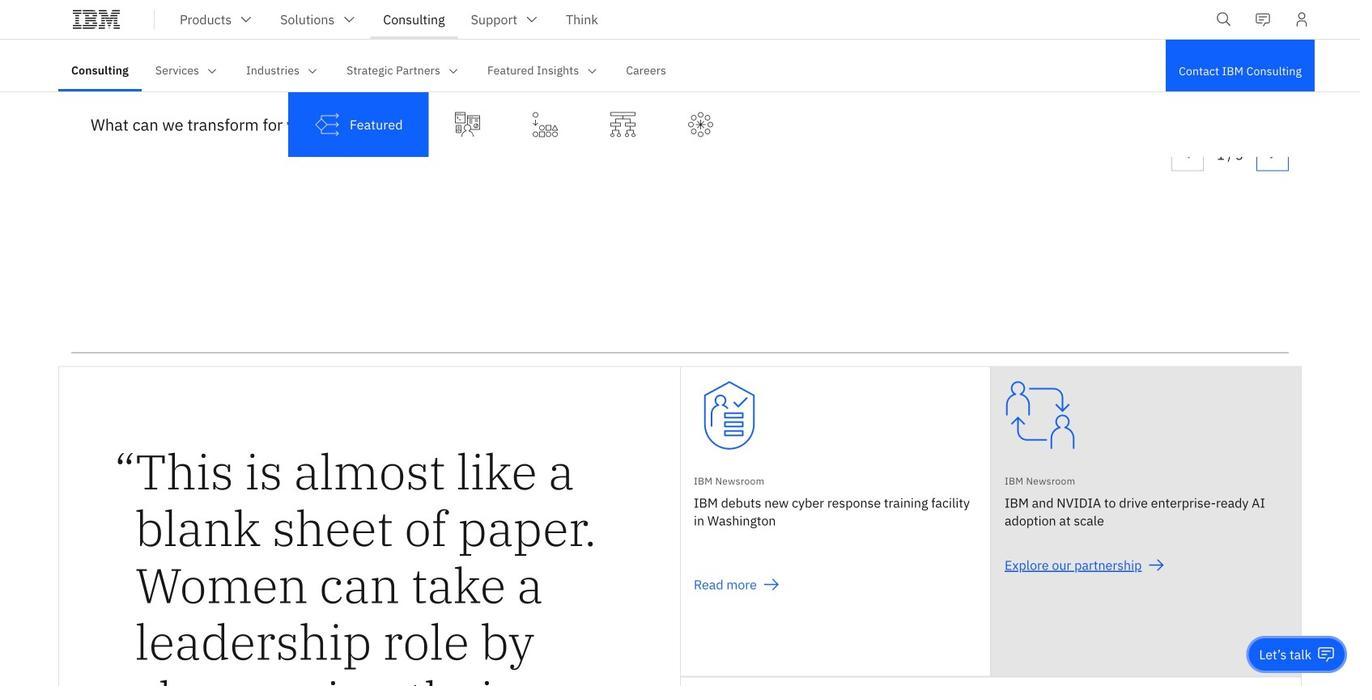 Task type: describe. For each thing, give the bounding box(es) containing it.
let's talk element
[[1259, 646, 1312, 664]]



